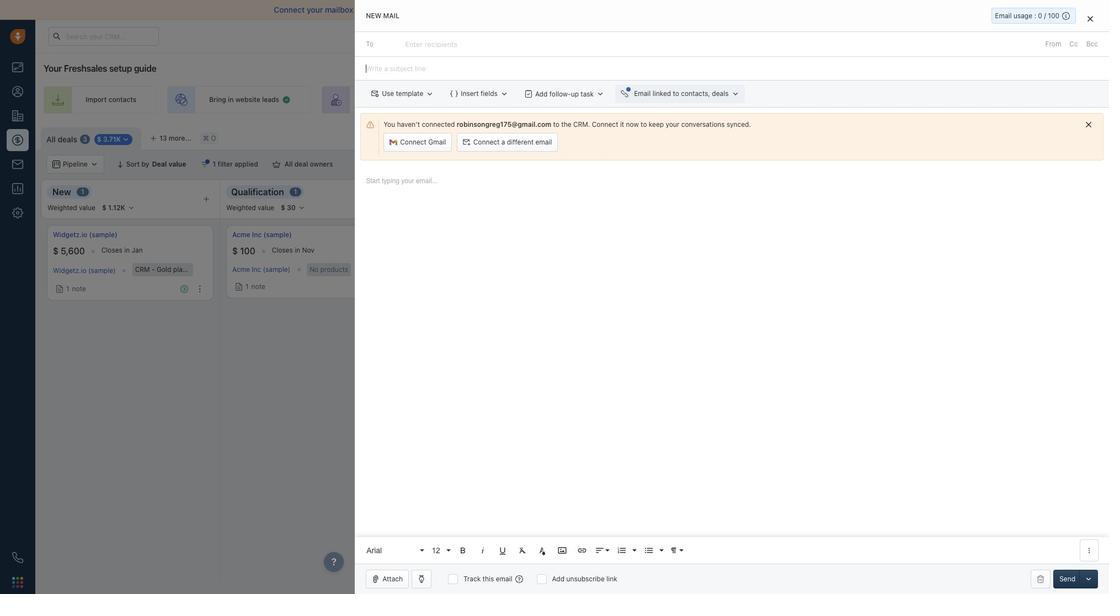 Task type: locate. For each thing, give the bounding box(es) containing it.
connect left it
[[592, 120, 619, 129]]

widgetz.io (sample) down 5,600
[[53, 267, 116, 275]]

widgetz.io (sample) link down 5,600
[[53, 267, 116, 275]]

1 vertical spatial your
[[44, 64, 62, 73]]

connect for connect gmail
[[400, 138, 427, 146]]

to
[[366, 40, 374, 48]]

crm
[[135, 266, 150, 274]]

acme up $ 100
[[232, 231, 250, 239]]

connect
[[274, 5, 305, 14], [592, 120, 619, 129], [400, 138, 427, 146], [474, 138, 500, 146]]

5,600
[[61, 246, 85, 256]]

underline (⌘u) image
[[498, 546, 508, 556]]

0 horizontal spatial all
[[46, 135, 56, 144]]

container_wx8msf4aqz5i3rn1 image left filter
[[201, 161, 208, 168]]

closes for 100
[[272, 246, 293, 255]]

leads
[[262, 96, 279, 104], [509, 96, 526, 104]]

1 vertical spatial email
[[635, 90, 651, 98]]

deal for add
[[1085, 133, 1099, 141]]

email right different
[[536, 138, 552, 146]]

widgetz.io down $ 5,600
[[53, 267, 86, 275]]

0 horizontal spatial $
[[53, 246, 59, 256]]

in left nov
[[295, 246, 300, 255]]

2 closes from the left
[[272, 246, 293, 255]]

closes left jan
[[101, 246, 123, 255]]

-
[[152, 266, 155, 274]]

leads right website
[[262, 96, 279, 104]]

1 horizontal spatial container_wx8msf4aqz5i3rn1 image
[[282, 96, 291, 104]]

acme inc (sample) down $ 100
[[232, 266, 291, 274]]

1 vertical spatial add
[[1071, 133, 1084, 141]]

2 $ from the left
[[232, 246, 238, 256]]

1 $ from the left
[[53, 246, 59, 256]]

freshworks switcher image
[[12, 577, 23, 589]]

2 horizontal spatial add
[[1071, 133, 1084, 141]]

of
[[531, 5, 538, 14]]

$ up crm - gold plan monthly (sample)
[[232, 246, 238, 256]]

text color image
[[538, 546, 548, 556]]

(sample) up closes in jan at the top of the page
[[89, 231, 117, 239]]

more...
[[169, 134, 191, 142]]

2 acme inc (sample) from the top
[[232, 266, 291, 274]]

closes in jan
[[101, 246, 143, 255]]

your
[[808, 32, 821, 39], [44, 64, 62, 73]]

0 vertical spatial and
[[445, 5, 459, 14]]

create
[[641, 96, 662, 104]]

1 leads from the left
[[262, 96, 279, 104]]

in inside bring in website leads link
[[228, 96, 234, 104]]

crm.
[[574, 120, 591, 129]]

1 vertical spatial and
[[987, 160, 999, 169]]

2 vertical spatial add
[[552, 575, 565, 584]]

container_wx8msf4aqz5i3rn1 image inside 1 filter applied button
[[201, 161, 208, 168]]

align image
[[595, 546, 605, 556]]

1 vertical spatial all
[[285, 160, 293, 168]]

phone element
[[7, 547, 29, 569]]

21
[[859, 32, 865, 39]]

0 vertical spatial add
[[536, 90, 548, 98]]

container_wx8msf4aqz5i3rn1 image right website
[[282, 96, 291, 104]]

closes
[[101, 246, 123, 255], [272, 246, 293, 255]]

13 more... button
[[144, 131, 198, 146]]

Enter recipients text field
[[405, 35, 460, 53]]

1
[[213, 160, 216, 168], [81, 188, 84, 196], [294, 188, 297, 196], [246, 283, 249, 291], [66, 285, 69, 293]]

1 vertical spatial deals
[[58, 135, 77, 144]]

1 vertical spatial email
[[536, 138, 552, 146]]

deals right contacts,
[[713, 90, 729, 98]]

template
[[396, 90, 424, 98]]

up
[[571, 90, 579, 98]]

container_wx8msf4aqz5i3rn1 image down $ 5,600
[[56, 286, 64, 293]]

import
[[86, 96, 107, 104]]

0 horizontal spatial team
[[399, 96, 415, 104]]

$ for $ 5,600
[[53, 246, 59, 256]]

and
[[445, 5, 459, 14], [987, 160, 999, 169]]

0 vertical spatial inc
[[252, 231, 262, 239]]

container_wx8msf4aqz5i3rn1 image left quotas
[[951, 161, 959, 168]]

deal
[[1085, 133, 1099, 141], [295, 160, 308, 168]]

add left follow-
[[536, 90, 548, 98]]

add follow-up task button
[[520, 85, 610, 103], [520, 85, 610, 103]]

all inside button
[[285, 160, 293, 168]]

team left up
[[552, 96, 568, 104]]

widgetz.io (sample) up 5,600
[[53, 231, 117, 239]]

unordered list image
[[645, 546, 654, 556]]

note for container_wx8msf4aqz5i3rn1 icon under $ 100
[[252, 283, 265, 291]]

arial button
[[363, 540, 426, 562]]

bring in website leads
[[209, 96, 279, 104]]

0 horizontal spatial new
[[52, 187, 71, 197]]

way
[[495, 5, 510, 14]]

0 vertical spatial acme inc (sample) link
[[232, 230, 292, 240]]

0 vertical spatial widgetz.io (sample)
[[53, 231, 117, 239]]

0 horizontal spatial container_wx8msf4aqz5i3rn1 image
[[273, 161, 280, 168]]

all left owners
[[285, 160, 293, 168]]

team inside route leads to your team link
[[552, 96, 568, 104]]

fields
[[481, 90, 498, 98]]

inc up $ 100
[[252, 231, 262, 239]]

1 horizontal spatial leads
[[509, 96, 526, 104]]

$ 100
[[232, 246, 255, 256]]

contacts
[[109, 96, 136, 104]]

use template
[[382, 90, 424, 98]]

0 vertical spatial acme inc (sample)
[[232, 231, 292, 239]]

0 vertical spatial 100
[[1049, 12, 1060, 20]]

note
[[252, 283, 265, 291], [72, 285, 86, 293]]

1 horizontal spatial all
[[285, 160, 293, 168]]

13 more...
[[160, 134, 191, 142]]

1 horizontal spatial $
[[232, 246, 238, 256]]

mailbox
[[325, 5, 354, 14]]

quotas and forecasting
[[962, 160, 1038, 169]]

1 horizontal spatial note
[[252, 283, 265, 291]]

⌘ o
[[203, 134, 216, 143]]

widgetz.io inside 'link'
[[53, 231, 87, 239]]

connect left a at the left of the page
[[474, 138, 500, 146]]

widgetz.io (sample) link
[[53, 230, 117, 240], [53, 267, 116, 275]]

sales
[[664, 96, 680, 104]]

1 horizontal spatial deals
[[713, 90, 729, 98]]

1 vertical spatial acme
[[232, 266, 250, 274]]

inc down $ 100
[[252, 266, 261, 274]]

1 vertical spatial widgetz.io (sample) link
[[53, 267, 116, 275]]

your left "trial"
[[808, 32, 821, 39]]

crm - gold plan monthly (sample)
[[135, 266, 243, 274]]

1 vertical spatial inc
[[252, 266, 261, 274]]

100 right /
[[1049, 12, 1060, 20]]

insert image (⌘p) image
[[558, 546, 568, 556]]

acme inc (sample) link down $ 100
[[232, 266, 291, 274]]

0 vertical spatial deals
[[713, 90, 729, 98]]

attach
[[383, 575, 403, 584]]

100
[[1049, 12, 1060, 20], [240, 246, 255, 256]]

1 vertical spatial 100
[[240, 246, 255, 256]]

2 widgetz.io (sample) link from the top
[[53, 267, 116, 275]]

add for add follow-up task
[[536, 90, 548, 98]]

explore plans
[[901, 32, 944, 40]]

0 vertical spatial all
[[46, 135, 56, 144]]

1 widgetz.io from the top
[[53, 231, 87, 239]]

send button
[[1054, 570, 1082, 589]]

1 team from the left
[[399, 96, 415, 104]]

1 vertical spatial acme inc (sample) link
[[232, 266, 291, 274]]

route leads to your team link
[[446, 86, 588, 114]]

in right bring
[[228, 96, 234, 104]]

products
[[321, 266, 348, 274]]

0 horizontal spatial leads
[[262, 96, 279, 104]]

1 horizontal spatial add
[[552, 575, 565, 584]]

forecasting
[[1000, 160, 1038, 169]]

container_wx8msf4aqz5i3rn1 image
[[282, 96, 291, 104], [273, 161, 280, 168]]

container_wx8msf4aqz5i3rn1 image inside quotas and forecasting link
[[951, 161, 959, 168]]

leads right route
[[509, 96, 526, 104]]

1 horizontal spatial 100
[[1049, 12, 1060, 20]]

email right of
[[540, 5, 560, 14]]

connect down haven't
[[400, 138, 427, 146]]

all deals 3
[[46, 135, 87, 144]]

0 vertical spatial your
[[808, 32, 821, 39]]

1 down all deal owners button
[[294, 188, 297, 196]]

bring
[[209, 96, 226, 104]]

more misc image
[[1085, 546, 1095, 556]]

container_wx8msf4aqz5i3rn1 image down $ 100
[[235, 283, 243, 291]]

your left freshsales
[[44, 64, 62, 73]]

Search your CRM... text field
[[49, 27, 159, 46]]

filter
[[218, 160, 233, 168]]

email left usage
[[996, 12, 1012, 20]]

add up search field
[[1071, 133, 1084, 141]]

all
[[46, 135, 56, 144], [285, 160, 293, 168]]

use template button
[[366, 85, 440, 103]]

in for closes in nov
[[295, 246, 300, 255]]

quotas and forecasting link
[[951, 155, 1049, 174]]

close image
[[1088, 15, 1094, 22]]

0 vertical spatial container_wx8msf4aqz5i3rn1 image
[[282, 96, 291, 104]]

closes left nov
[[272, 246, 293, 255]]

$ left 5,600
[[53, 246, 59, 256]]

add for add deal
[[1071, 133, 1084, 141]]

all left 3
[[46, 135, 56, 144]]

1 horizontal spatial your
[[808, 32, 821, 39]]

1 horizontal spatial new
[[366, 12, 382, 20]]

email
[[540, 5, 560, 14], [536, 138, 552, 146], [496, 575, 513, 584]]

0 horizontal spatial add
[[536, 90, 548, 98]]

now
[[626, 120, 639, 129]]

ends
[[836, 32, 850, 39]]

insert link (⌘k) image
[[578, 546, 588, 556]]

create sales sequence
[[641, 96, 713, 104]]

2-
[[487, 5, 495, 14]]

0 vertical spatial acme
[[232, 231, 250, 239]]

1 note down $ 100
[[246, 283, 265, 291]]

2 widgetz.io from the top
[[53, 267, 86, 275]]

1 inc from the top
[[252, 231, 262, 239]]

usage
[[1014, 12, 1033, 20]]

and right quotas
[[987, 160, 999, 169]]

new
[[366, 12, 382, 20], [52, 187, 71, 197]]

widgetz.io up $ 5,600
[[53, 231, 87, 239]]

container_wx8msf4aqz5i3rn1 image
[[201, 161, 208, 168], [951, 161, 959, 168], [235, 283, 243, 291], [56, 286, 64, 293]]

0 vertical spatial widgetz.io
[[53, 231, 87, 239]]

acme inc (sample) up $ 100
[[232, 231, 292, 239]]

1 vertical spatial widgetz.io (sample)
[[53, 267, 116, 275]]

ordered list image
[[617, 546, 627, 556]]

note down $ 100
[[252, 283, 265, 291]]

1 note down 5,600
[[66, 285, 86, 293]]

1 widgetz.io (sample) link from the top
[[53, 230, 117, 240]]

new left mail
[[366, 12, 382, 20]]

deal up search field
[[1085, 133, 1099, 141]]

paragraph format image
[[669, 546, 679, 556]]

0 horizontal spatial closes
[[101, 246, 123, 255]]

email usage : 0 / 100
[[996, 12, 1060, 20]]

1 inside button
[[213, 160, 216, 168]]

your for your trial ends in 21 days
[[808, 32, 821, 39]]

task
[[581, 90, 594, 98]]

1 vertical spatial deal
[[295, 160, 308, 168]]

dialog
[[355, 0, 1110, 595]]

email inside button
[[536, 138, 552, 146]]

0
[[1039, 12, 1043, 20]]

in left jan
[[124, 246, 130, 255]]

1 horizontal spatial deal
[[1085, 133, 1099, 141]]

1 vertical spatial container_wx8msf4aqz5i3rn1 image
[[273, 161, 280, 168]]

and left enable
[[445, 5, 459, 14]]

connect a different email
[[474, 138, 552, 146]]

deals left 3
[[58, 135, 77, 144]]

new down all deals link
[[52, 187, 71, 197]]

1 horizontal spatial team
[[552, 96, 568, 104]]

1 closes from the left
[[101, 246, 123, 255]]

100 left closes in nov
[[240, 246, 255, 256]]

1 acme from the top
[[232, 231, 250, 239]]

acme down $ 100
[[232, 266, 250, 274]]

in for closes in jan
[[124, 246, 130, 255]]

container_wx8msf4aqz5i3rn1 image inside bring in website leads link
[[282, 96, 291, 104]]

3
[[83, 135, 87, 144]]

acme inc (sample) link up $ 100
[[232, 230, 292, 240]]

deal left owners
[[295, 160, 308, 168]]

1 horizontal spatial closes
[[272, 246, 293, 255]]

0 vertical spatial widgetz.io (sample) link
[[53, 230, 117, 240]]

Write a subject line text field
[[355, 57, 1110, 80]]

0 horizontal spatial 100
[[240, 246, 255, 256]]

0 vertical spatial new
[[366, 12, 382, 20]]

track this email
[[464, 575, 513, 584]]

trial
[[823, 32, 834, 39]]

deals
[[713, 90, 729, 98], [58, 135, 77, 144]]

to
[[356, 5, 363, 14], [673, 90, 680, 98], [527, 96, 534, 104], [554, 120, 560, 129], [641, 120, 647, 129]]

note down 5,600
[[72, 285, 86, 293]]

$ for $ 100
[[232, 246, 238, 256]]

0 horizontal spatial note
[[72, 285, 86, 293]]

note for container_wx8msf4aqz5i3rn1 icon under $ 5,600
[[72, 285, 86, 293]]

0 vertical spatial email
[[540, 5, 560, 14]]

keep
[[649, 120, 664, 129]]

1 down 3
[[81, 188, 84, 196]]

cc
[[1070, 40, 1079, 48]]

you
[[384, 120, 395, 129]]

team right use
[[399, 96, 415, 104]]

closes for 5,600
[[101, 246, 123, 255]]

email inside email linked to contacts, deals button
[[635, 90, 651, 98]]

application
[[355, 166, 1110, 564]]

add left unsubscribe
[[552, 575, 565, 584]]

1 vertical spatial widgetz.io
[[53, 267, 86, 275]]

quotas
[[962, 160, 985, 169]]

you haven't connected robinsongreg175@gmail.com to the crm. connect it now to keep your conversations synced.
[[384, 120, 752, 129]]

0 vertical spatial email
[[996, 12, 1012, 20]]

1 acme inc (sample) from the top
[[232, 231, 292, 239]]

1 horizontal spatial 1 note
[[246, 283, 265, 291]]

email left the linked on the right top of page
[[635, 90, 651, 98]]

1 horizontal spatial email
[[996, 12, 1012, 20]]

email image
[[1001, 32, 1008, 41]]

2 team from the left
[[552, 96, 568, 104]]

clear formatting image
[[518, 546, 528, 556]]

0 horizontal spatial email
[[635, 90, 651, 98]]

container_wx8msf4aqz5i3rn1 image right applied
[[273, 161, 280, 168]]

widgetz.io (sample) link up 5,600
[[53, 230, 117, 240]]

1 vertical spatial acme inc (sample)
[[232, 266, 291, 274]]

connect left mailbox
[[274, 5, 305, 14]]

0 horizontal spatial deal
[[295, 160, 308, 168]]

0 vertical spatial deal
[[1085, 133, 1099, 141]]

bcc
[[1087, 40, 1099, 48]]

0 horizontal spatial your
[[44, 64, 62, 73]]

1 left filter
[[213, 160, 216, 168]]

email right this
[[496, 575, 513, 584]]

add inside add deal button
[[1071, 133, 1084, 141]]

dialog containing arial
[[355, 0, 1110, 595]]

1 vertical spatial new
[[52, 187, 71, 197]]

from
[[1046, 40, 1062, 48]]



Task type: vqa. For each thing, say whether or not it's contained in the screenshot.
code
no



Task type: describe. For each thing, give the bounding box(es) containing it.
route
[[488, 96, 507, 104]]

sequence
[[682, 96, 713, 104]]

to inside email linked to contacts, deals button
[[673, 90, 680, 98]]

connect for connect a different email
[[474, 138, 500, 146]]

conversations.
[[562, 5, 615, 14]]

email linked to contacts, deals button
[[616, 85, 745, 103]]

email linked to contacts, deals
[[635, 90, 729, 98]]

closes in nov
[[272, 246, 315, 255]]

(sample) down $ 100
[[215, 266, 243, 274]]

1 acme inc (sample) link from the top
[[232, 230, 292, 240]]

1 filter applied
[[213, 160, 258, 168]]

connect a different email button
[[457, 133, 558, 152]]

100 inside "dialog"
[[1049, 12, 1060, 20]]

unsubscribe
[[567, 575, 605, 584]]

new mail
[[366, 12, 400, 20]]

connect your mailbox link
[[274, 5, 356, 14]]

container_wx8msf4aqz5i3rn1 image inside all deal owners button
[[273, 161, 280, 168]]

all for deal
[[285, 160, 293, 168]]

your for your freshsales setup guide
[[44, 64, 62, 73]]

synced.
[[727, 120, 752, 129]]

connect your mailbox to improve deliverability and enable 2-way sync of email conversations.
[[274, 5, 615, 14]]

email for email linked to contacts, deals
[[635, 90, 651, 98]]

track
[[464, 575, 481, 584]]

create sales sequence link
[[599, 86, 733, 114]]

(sample) down closes in jan at the top of the page
[[88, 267, 116, 275]]

website
[[236, 96, 260, 104]]

your trial ends in 21 days
[[808, 32, 880, 39]]

1 horizontal spatial and
[[987, 160, 999, 169]]

this
[[483, 575, 494, 584]]

0 horizontal spatial deals
[[58, 135, 77, 144]]

deal for all
[[295, 160, 308, 168]]

(sample) down closes in nov
[[263, 266, 291, 274]]

Search field
[[1050, 155, 1105, 174]]

2 vertical spatial email
[[496, 575, 513, 584]]

robinsongreg175@gmail.com
[[457, 120, 552, 129]]

explore plans link
[[895, 30, 950, 43]]

all deal owners
[[285, 160, 333, 168]]

a
[[502, 138, 506, 146]]

(sample) up closes in nov
[[264, 231, 292, 239]]

different
[[507, 138, 534, 146]]

add for add unsubscribe link
[[552, 575, 565, 584]]

connect gmail
[[400, 138, 446, 146]]

acme inside acme inc (sample) link
[[232, 231, 250, 239]]

follow-
[[550, 90, 571, 98]]

:
[[1035, 12, 1037, 20]]

bold (⌘b) image
[[458, 546, 468, 556]]

the
[[562, 120, 572, 129]]

italic (⌘i) image
[[478, 546, 488, 556]]

it
[[621, 120, 625, 129]]

nov
[[302, 246, 315, 255]]

route leads to your team
[[488, 96, 568, 104]]

deals inside email linked to contacts, deals button
[[713, 90, 729, 98]]

o
[[211, 134, 216, 143]]

2 acme from the top
[[232, 266, 250, 274]]

insert fields button
[[445, 85, 514, 103]]

no products
[[310, 266, 348, 274]]

applied
[[235, 160, 258, 168]]

connect for connect your mailbox to improve deliverability and enable 2-way sync of email conversations.
[[274, 5, 305, 14]]

new for new mail
[[366, 12, 382, 20]]

in for bring in website leads
[[228, 96, 234, 104]]

add follow-up task
[[536, 90, 594, 98]]

2 inc from the top
[[252, 266, 261, 274]]

gmail
[[429, 138, 446, 146]]

0 horizontal spatial 1 note
[[66, 285, 86, 293]]

import contacts
[[86, 96, 136, 104]]

enable
[[461, 5, 485, 14]]

all for deals
[[46, 135, 56, 144]]

team inside the invite your team link
[[399, 96, 415, 104]]

invite
[[364, 96, 381, 104]]

2 leads from the left
[[509, 96, 526, 104]]

email for email usage : 0 / 100
[[996, 12, 1012, 20]]

explore
[[901, 32, 925, 40]]

gold
[[157, 266, 171, 274]]

⌘
[[203, 134, 209, 143]]

import contacts link
[[44, 86, 156, 114]]

attach button
[[366, 570, 409, 589]]

linked
[[653, 90, 672, 98]]

in left 21
[[852, 32, 857, 39]]

$ 5,600
[[53, 246, 85, 256]]

add deal button
[[1056, 128, 1104, 146]]

sync
[[512, 5, 529, 14]]

your inside "dialog"
[[666, 120, 680, 129]]

link
[[607, 575, 618, 584]]

guide
[[134, 64, 157, 73]]

connect gmail button
[[384, 133, 452, 152]]

owners
[[310, 160, 333, 168]]

2 acme inc (sample) link from the top
[[232, 266, 291, 274]]

send
[[1060, 575, 1076, 584]]

1 down $ 100
[[246, 283, 249, 291]]

0 horizontal spatial and
[[445, 5, 459, 14]]

application containing arial
[[355, 166, 1110, 564]]

all deals link
[[46, 134, 77, 145]]

no
[[310, 266, 319, 274]]

conversations
[[682, 120, 725, 129]]

use
[[382, 90, 394, 98]]

deliverability
[[396, 5, 443, 14]]

new for new
[[52, 187, 71, 197]]

improve
[[365, 5, 394, 14]]

/
[[1045, 12, 1047, 20]]

1 down $ 5,600
[[66, 285, 69, 293]]

phone image
[[12, 553, 23, 564]]

1 widgetz.io (sample) from the top
[[53, 231, 117, 239]]

12
[[432, 546, 441, 555]]

plan
[[173, 266, 187, 274]]

arial
[[367, 546, 382, 555]]

setup
[[109, 64, 132, 73]]

2 widgetz.io (sample) from the top
[[53, 267, 116, 275]]

freshsales
[[64, 64, 107, 73]]

to inside route leads to your team link
[[527, 96, 534, 104]]

plans
[[927, 32, 944, 40]]



